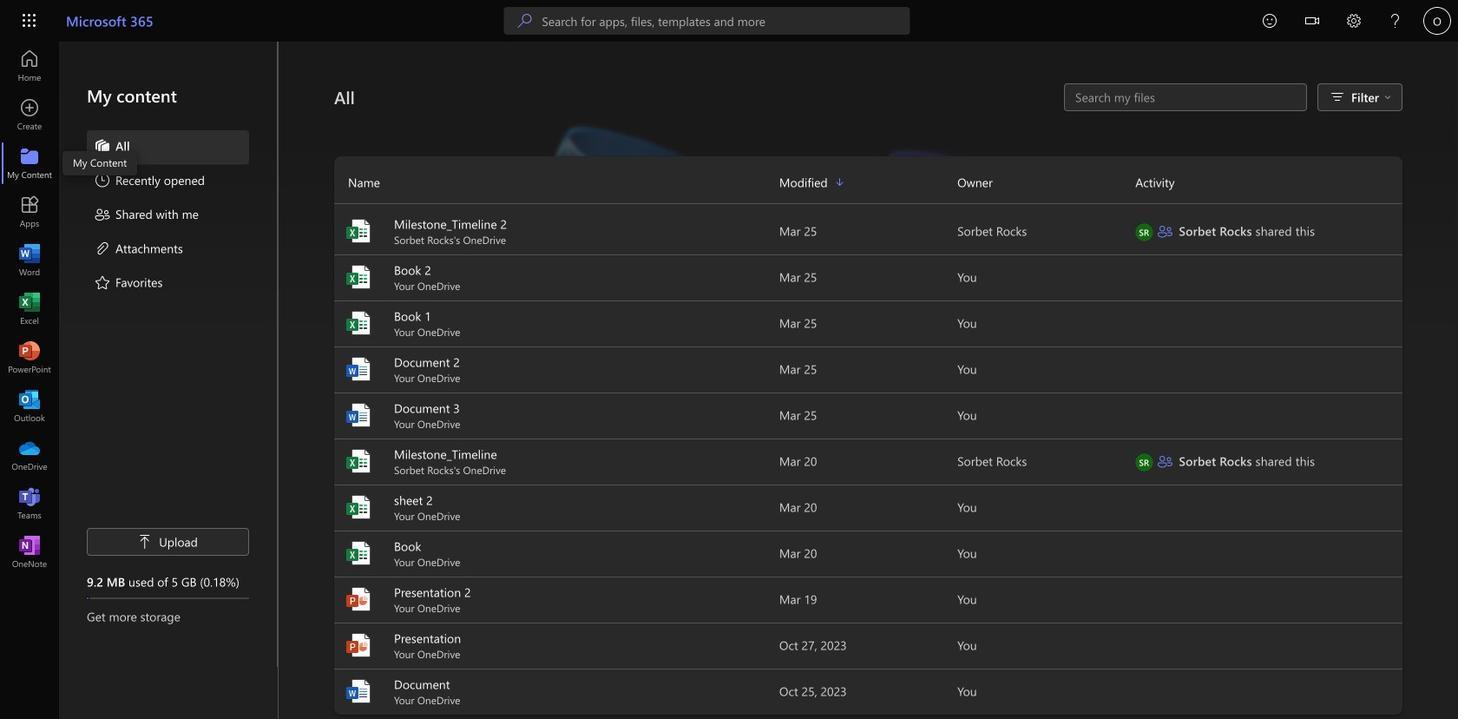 Task type: describe. For each thing, give the bounding box(es) containing it.
create image
[[21, 106, 38, 123]]

my content image
[[21, 155, 38, 172]]

onenote image
[[21, 544, 38, 561]]

name sheet 2 cell
[[334, 492, 780, 523]]

powerpoint image inside name presentation 2 cell
[[345, 585, 373, 613]]

excel image for name book 2 cell
[[345, 263, 373, 291]]

name presentation cell
[[334, 630, 780, 661]]

word image for name document "cell"
[[345, 677, 373, 705]]

name milestone_timeline cell
[[334, 445, 780, 477]]

name document 3 cell
[[334, 399, 780, 431]]

word image
[[345, 401, 373, 429]]

0 vertical spatial word image
[[21, 252, 38, 269]]

home image
[[21, 57, 38, 75]]

activity, column 4 of 4 column header
[[1136, 168, 1403, 196]]

Search my files text field
[[1074, 89, 1298, 106]]

name milestone_timeline 2 cell
[[334, 215, 780, 247]]

apps image
[[21, 203, 38, 221]]

excel image for name milestone_timeline 2 'cell'
[[345, 217, 373, 245]]

name book 2 cell
[[334, 261, 780, 293]]

name book cell
[[334, 538, 780, 569]]

word image for name document 2 cell
[[345, 355, 373, 383]]

excel image for name book cell at the bottom of the page
[[345, 539, 373, 567]]

menu inside my content left pane navigation navigation
[[87, 130, 249, 301]]

displaying 11 out of 11 files. status
[[1065, 83, 1308, 111]]



Task type: vqa. For each thing, say whether or not it's contained in the screenshot.
'Name Presentation 2' Cell at bottom
yes



Task type: locate. For each thing, give the bounding box(es) containing it.
excel image
[[345, 309, 373, 337], [345, 447, 373, 475], [345, 493, 373, 521]]

navigation
[[0, 42, 59, 577]]

1 vertical spatial powerpoint image
[[345, 585, 373, 613]]

powerpoint image up powerpoint icon
[[345, 585, 373, 613]]

None search field
[[504, 7, 910, 35]]

excel image inside name milestone_timeline cell
[[345, 447, 373, 475]]

1 vertical spatial excel image
[[345, 447, 373, 475]]

1 vertical spatial word image
[[345, 355, 373, 383]]

excel image inside name sheet 2 cell
[[345, 493, 373, 521]]

powerpoint image
[[21, 349, 38, 366], [345, 585, 373, 613]]

0 vertical spatial powerpoint image
[[21, 349, 38, 366]]

excel image for the name book 1 cell at the top
[[345, 309, 373, 337]]

word image up word icon
[[345, 355, 373, 383]]

excel image for name sheet 2 cell on the bottom
[[345, 493, 373, 521]]

banner
[[0, 0, 1459, 45]]

word image inside name document "cell"
[[345, 677, 373, 705]]

word image inside name document 2 cell
[[345, 355, 373, 383]]

application
[[0, 42, 1459, 719]]

onedrive image
[[21, 446, 38, 464]]

excel image
[[345, 217, 373, 245], [345, 263, 373, 291], [21, 300, 38, 318], [345, 539, 373, 567]]

1 horizontal spatial powerpoint image
[[345, 585, 373, 613]]

excel image inside name book 2 cell
[[345, 263, 373, 291]]

powerpoint image up outlook image
[[21, 349, 38, 366]]

1 excel image from the top
[[345, 309, 373, 337]]

name document 2 cell
[[334, 353, 780, 385]]

word image down powerpoint icon
[[345, 677, 373, 705]]

word image down apps icon
[[21, 252, 38, 269]]

menu
[[87, 130, 249, 301]]

2 vertical spatial word image
[[345, 677, 373, 705]]

tooltip
[[63, 151, 137, 175]]

name document cell
[[334, 676, 780, 707]]

3 excel image from the top
[[345, 493, 373, 521]]

name presentation 2 cell
[[334, 584, 780, 615]]

name book 1 cell
[[334, 307, 780, 339]]

outlook image
[[21, 398, 38, 415]]

powerpoint image
[[345, 631, 373, 659]]

excel image inside the name book 1 cell
[[345, 309, 373, 337]]

0 horizontal spatial powerpoint image
[[21, 349, 38, 366]]

2 vertical spatial excel image
[[345, 493, 373, 521]]

excel image for name milestone_timeline cell
[[345, 447, 373, 475]]

teams image
[[21, 495, 38, 512]]

word image
[[21, 252, 38, 269], [345, 355, 373, 383], [345, 677, 373, 705]]

2 excel image from the top
[[345, 447, 373, 475]]

excel image inside name milestone_timeline 2 'cell'
[[345, 217, 373, 245]]

Search box. Suggestions appear as you type. search field
[[542, 7, 910, 35]]

0 vertical spatial excel image
[[345, 309, 373, 337]]

row
[[334, 168, 1403, 204]]

excel image inside name book cell
[[345, 539, 373, 567]]

my content left pane navigation navigation
[[59, 42, 278, 667]]

account manager for orlandogary85@gmail.com image
[[1424, 7, 1452, 35]]



